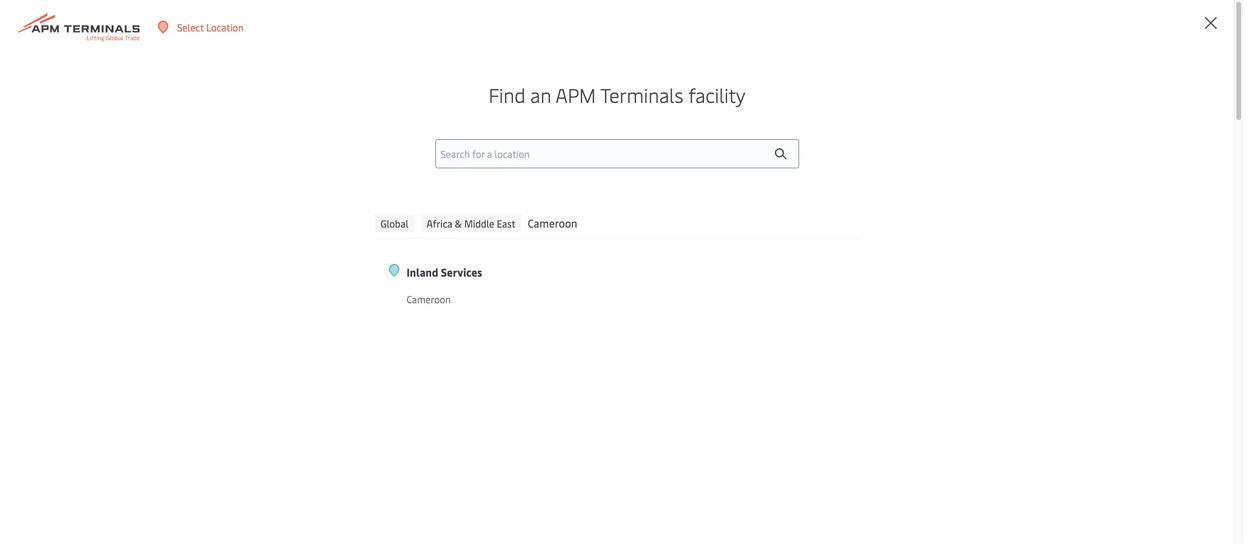 Task type: vqa. For each thing, say whether or not it's contained in the screenshot.
APM TERMINALS IS ON A PATHWAY TO BE THE WORLD'S BEST TERMINAL COMPANY. WE WILL ACHIEVE THIS BY CONSTANTLY LIFTING THE STANDARD OF OUR CUSTOMERS' EXPERIENCE AT EACH OF OUR 64 KEY LOCATIONS AROUND THE GLOBE. ON OUR DECARBONISATION JOURNEY TOWARDS NET ZERO  BY 2040, WE WILL ALSO LIFT THE STANDARD OF RESPONSIBILITY.
yes



Task type: describe. For each thing, give the bounding box(es) containing it.
cameroon for cameroon link
[[407, 293, 451, 306]]

global button
[[374, 214, 415, 233]]

world's
[[344, 275, 377, 288]]

apm inside apm terminals is on a pathway to be the world's best terminal company. we will achieve this by constantly lifting the standard of our customers' experience at each of our 64 key locations around the globe. on our decarbonisation journey towards net zero  by 2040, we will also lift the standard of responsibility.
[[167, 275, 188, 288]]

location
[[206, 20, 244, 34]]

cameroon button
[[528, 214, 577, 233]]

inland services
[[407, 265, 482, 280]]

on
[[595, 294, 606, 307]]

east
[[497, 217, 516, 230]]

decarbonisation
[[167, 313, 237, 327]]

on
[[244, 275, 254, 288]]

2 horizontal spatial of
[[517, 313, 526, 327]]

at
[[381, 294, 390, 307]]

cameroon link
[[407, 292, 585, 307]]

inland
[[407, 265, 438, 280]]

the right lift
[[459, 313, 473, 327]]

customers'
[[282, 294, 329, 307]]

achieve
[[519, 275, 551, 288]]

facility
[[688, 82, 746, 108]]

3 our from the left
[[609, 294, 623, 307]]

we
[[485, 275, 499, 288]]

middle
[[464, 217, 494, 230]]

0 vertical spatial standard
[[212, 294, 251, 307]]

constantly
[[584, 275, 630, 288]]

net
[[311, 313, 326, 327]]

terminals inside apm terminals is on a pathway to be the world's best terminal company. we will achieve this by constantly lifting the standard of our customers' experience at each of our 64 key locations around the globe. on our decarbonisation journey towards net zero  by 2040, we will also lift the standard of responsibility.
[[190, 275, 232, 288]]

Search for a location search field
[[435, 139, 799, 168]]

1 vertical spatial standard
[[476, 313, 514, 327]]

responsibility.
[[528, 313, 588, 327]]

0 vertical spatial by
[[572, 275, 582, 288]]

also
[[424, 313, 441, 327]]

company.
[[441, 275, 483, 288]]

towards
[[274, 313, 309, 327]]

apm terminals is on a pathway to be the world's best terminal company. we will achieve this by constantly lifting the standard of our customers' experience at each of our 64 key locations around the globe. on our decarbonisation journey towards net zero  by 2040, we will also lift the standard of responsibility.
[[167, 275, 630, 327]]

the right be
[[328, 275, 342, 288]]

best
[[380, 275, 399, 288]]

1 our from the left
[[265, 294, 279, 307]]

we
[[391, 313, 404, 327]]

1 horizontal spatial will
[[501, 275, 516, 288]]

0 horizontal spatial of
[[253, 294, 263, 307]]

locations
[[474, 294, 514, 307]]

pathway
[[264, 275, 301, 288]]



Task type: locate. For each thing, give the bounding box(es) containing it.
0 vertical spatial will
[[501, 275, 516, 288]]

our right on
[[609, 294, 623, 307]]

the up decarbonisation
[[195, 294, 210, 307]]

1 horizontal spatial by
[[572, 275, 582, 288]]

of
[[253, 294, 263, 307], [415, 294, 424, 307], [517, 313, 526, 327]]

the
[[328, 275, 342, 288], [195, 294, 210, 307], [549, 294, 564, 307], [459, 313, 473, 327]]

the up responsibility.
[[549, 294, 564, 307]]

select
[[177, 20, 204, 34]]

0 horizontal spatial by
[[351, 313, 361, 327]]

by right this
[[572, 275, 582, 288]]

terminals
[[600, 82, 684, 108], [190, 275, 232, 288]]

of down "a"
[[253, 294, 263, 307]]

africa & middle east button
[[421, 214, 522, 233]]

africa
[[427, 217, 452, 230]]

1 horizontal spatial of
[[415, 294, 424, 307]]

0 horizontal spatial our
[[265, 294, 279, 307]]

cameroon for "cameroon" "button"
[[528, 216, 577, 231]]

2 horizontal spatial our
[[609, 294, 623, 307]]

lifting standards
[[167, 204, 430, 252]]

0 vertical spatial cameroon
[[528, 216, 577, 231]]

select location
[[177, 20, 244, 34]]

0 horizontal spatial standard
[[212, 294, 251, 307]]

0 horizontal spatial terminals
[[190, 275, 232, 288]]

cameroon down terminal
[[407, 293, 451, 306]]

africa & middle east
[[427, 217, 516, 230]]

globe.
[[566, 294, 592, 307]]

by
[[572, 275, 582, 288], [351, 313, 361, 327]]

2 our from the left
[[426, 294, 441, 307]]

terminal
[[401, 275, 439, 288]]

cameroon
[[528, 216, 577, 231], [407, 293, 451, 306]]

our
[[265, 294, 279, 307], [426, 294, 441, 307], [609, 294, 623, 307]]

cameroon right east
[[528, 216, 577, 231]]

an
[[530, 82, 551, 108]]

by down experience
[[351, 313, 361, 327]]

will
[[501, 275, 516, 288], [406, 313, 421, 327]]

standard
[[212, 294, 251, 307], [476, 313, 514, 327]]

apm
[[556, 82, 596, 108], [167, 275, 188, 288]]

is
[[234, 275, 241, 288]]

find
[[489, 82, 525, 108]]

lifting
[[167, 204, 267, 252]]

1 vertical spatial cameroon
[[407, 293, 451, 306]]

key
[[457, 294, 472, 307]]

each
[[392, 294, 412, 307]]

64
[[443, 294, 455, 307]]

1 vertical spatial terminals
[[190, 275, 232, 288]]

apm right an
[[556, 82, 596, 108]]

experience
[[332, 294, 379, 307]]

2040,
[[364, 313, 389, 327]]

global
[[381, 217, 408, 230]]

to
[[303, 275, 313, 288]]

1 vertical spatial will
[[406, 313, 421, 327]]

&
[[455, 217, 462, 230]]

find an apm terminals facility
[[489, 82, 746, 108]]

lifting
[[167, 294, 193, 307]]

our left 64
[[426, 294, 441, 307]]

around
[[516, 294, 547, 307]]

1 vertical spatial by
[[351, 313, 361, 327]]

1 horizontal spatial terminals
[[600, 82, 684, 108]]

a
[[257, 275, 262, 288]]

apm up lifting
[[167, 275, 188, 288]]

of down the around
[[517, 313, 526, 327]]

standards
[[276, 204, 430, 252]]

standard down is
[[212, 294, 251, 307]]

1 horizontal spatial standard
[[476, 313, 514, 327]]

of right each
[[415, 294, 424, 307]]

1 horizontal spatial cameroon
[[528, 216, 577, 231]]

1 vertical spatial apm
[[167, 275, 188, 288]]

0 horizontal spatial will
[[406, 313, 421, 327]]

1 horizontal spatial our
[[426, 294, 441, 307]]

standard down locations
[[476, 313, 514, 327]]

services
[[441, 265, 482, 280]]

be
[[315, 275, 326, 288]]

our down the pathway
[[265, 294, 279, 307]]

this
[[553, 275, 570, 288]]

0 vertical spatial terminals
[[600, 82, 684, 108]]

lift
[[444, 313, 456, 327]]

1 horizontal spatial apm
[[556, 82, 596, 108]]

0 horizontal spatial cameroon
[[407, 293, 451, 306]]

0 vertical spatial apm
[[556, 82, 596, 108]]

0 horizontal spatial apm
[[167, 275, 188, 288]]

journey
[[239, 313, 272, 327]]



